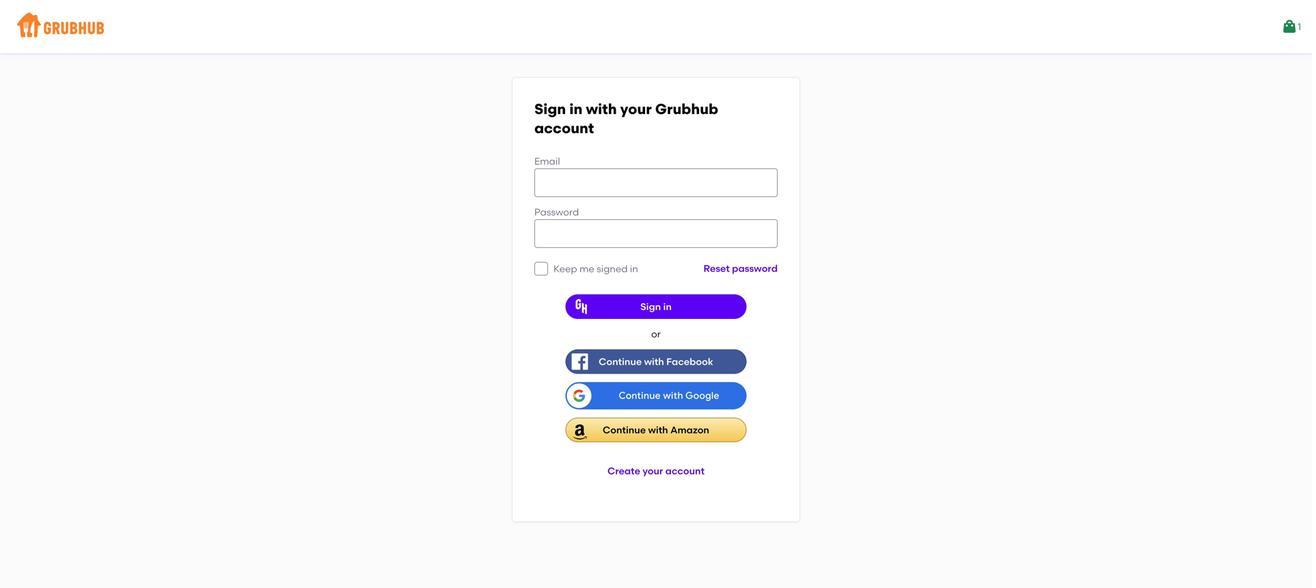 Task type: locate. For each thing, give the bounding box(es) containing it.
1 horizontal spatial in
[[630, 263, 638, 275]]

continue
[[599, 356, 642, 368], [603, 424, 646, 436]]

1 horizontal spatial sign
[[640, 301, 661, 313]]

1 vertical spatial svg image
[[537, 265, 545, 273]]

0 vertical spatial your
[[620, 100, 652, 118]]

continue down sign in button
[[599, 356, 642, 368]]

1 vertical spatial continue
[[603, 424, 646, 436]]

in inside sign in with your grubhub account
[[569, 100, 582, 118]]

0 horizontal spatial sign
[[534, 100, 566, 118]]

with
[[586, 100, 617, 118], [644, 356, 664, 368], [648, 424, 668, 436]]

with inside sign in with your grubhub account
[[586, 100, 617, 118]]

sign in with your grubhub account
[[534, 100, 718, 137]]

Email email field
[[534, 168, 778, 197]]

sign in
[[640, 301, 672, 313]]

email
[[534, 155, 560, 167]]

signed
[[597, 263, 628, 275]]

your left grubhub
[[620, 100, 652, 118]]

2 vertical spatial in
[[663, 301, 672, 313]]

sign inside button
[[640, 301, 661, 313]]

account down the amazon
[[665, 465, 705, 477]]

0 vertical spatial with
[[586, 100, 617, 118]]

continue with facebook
[[599, 356, 713, 368]]

me
[[579, 263, 594, 275]]

svg image for keep me signed in
[[537, 265, 545, 273]]

2 vertical spatial with
[[648, 424, 668, 436]]

your inside button
[[643, 465, 663, 477]]

0 vertical spatial in
[[569, 100, 582, 118]]

0 vertical spatial account
[[534, 120, 594, 137]]

sign up or
[[640, 301, 661, 313]]

in
[[569, 100, 582, 118], [630, 263, 638, 275], [663, 301, 672, 313]]

with for continue with facebook
[[644, 356, 664, 368]]

continue with amazon button
[[565, 418, 747, 442]]

account
[[534, 120, 594, 137], [665, 465, 705, 477]]

0 vertical spatial continue
[[599, 356, 642, 368]]

with inside continue with amazon button
[[648, 424, 668, 436]]

2 horizontal spatial in
[[663, 301, 672, 313]]

reset password button
[[703, 256, 778, 281]]

svg image inside 1 button
[[1281, 18, 1298, 35]]

1 horizontal spatial account
[[665, 465, 705, 477]]

create your account
[[607, 465, 705, 477]]

sign
[[534, 100, 566, 118], [640, 301, 661, 313]]

your
[[620, 100, 652, 118], [643, 465, 663, 477]]

account up email
[[534, 120, 594, 137]]

1 vertical spatial account
[[665, 465, 705, 477]]

0 horizontal spatial in
[[569, 100, 582, 118]]

sign inside sign in with your grubhub account
[[534, 100, 566, 118]]

account inside sign in with your grubhub account
[[534, 120, 594, 137]]

0 horizontal spatial svg image
[[537, 265, 545, 273]]

with inside continue with facebook button
[[644, 356, 664, 368]]

1 vertical spatial in
[[630, 263, 638, 275]]

1 vertical spatial with
[[644, 356, 664, 368]]

1 vertical spatial sign
[[640, 301, 661, 313]]

sign up email
[[534, 100, 566, 118]]

amazon
[[670, 424, 709, 436]]

svg image for 1
[[1281, 18, 1298, 35]]

0 vertical spatial sign
[[534, 100, 566, 118]]

svg image
[[1281, 18, 1298, 35], [537, 265, 545, 273]]

your right create
[[643, 465, 663, 477]]

1 horizontal spatial svg image
[[1281, 18, 1298, 35]]

0 horizontal spatial account
[[534, 120, 594, 137]]

create
[[607, 465, 640, 477]]

in inside button
[[663, 301, 672, 313]]

reset
[[703, 263, 730, 274]]

0 vertical spatial svg image
[[1281, 18, 1298, 35]]

continue up create
[[603, 424, 646, 436]]

1 vertical spatial your
[[643, 465, 663, 477]]



Task type: describe. For each thing, give the bounding box(es) containing it.
continue with amazon
[[603, 424, 709, 436]]

or
[[651, 328, 661, 340]]

create your account button
[[607, 459, 705, 483]]

grubhub
[[655, 100, 718, 118]]

sign for sign in with your grubhub account
[[534, 100, 566, 118]]

main navigation navigation
[[0, 0, 1312, 53]]

account inside button
[[665, 465, 705, 477]]

1
[[1298, 21, 1301, 32]]

continue with facebook button
[[565, 349, 747, 374]]

continue for continue with amazon
[[603, 424, 646, 436]]

sign for sign in
[[640, 301, 661, 313]]

keep me signed in
[[554, 263, 638, 275]]

password
[[732, 263, 778, 274]]

in for sign in with your grubhub account
[[569, 100, 582, 118]]

with for continue with amazon
[[648, 424, 668, 436]]

1 button
[[1281, 14, 1301, 39]]

reset password
[[703, 263, 778, 274]]

Password password field
[[534, 219, 778, 248]]

sign in button
[[565, 295, 747, 319]]

password
[[534, 206, 579, 218]]

keep
[[554, 263, 577, 275]]

in for sign in
[[663, 301, 672, 313]]

continue for continue with facebook
[[599, 356, 642, 368]]

your inside sign in with your grubhub account
[[620, 100, 652, 118]]

facebook
[[666, 356, 713, 368]]



Task type: vqa. For each thing, say whether or not it's contained in the screenshot.
the leftmost account
yes



